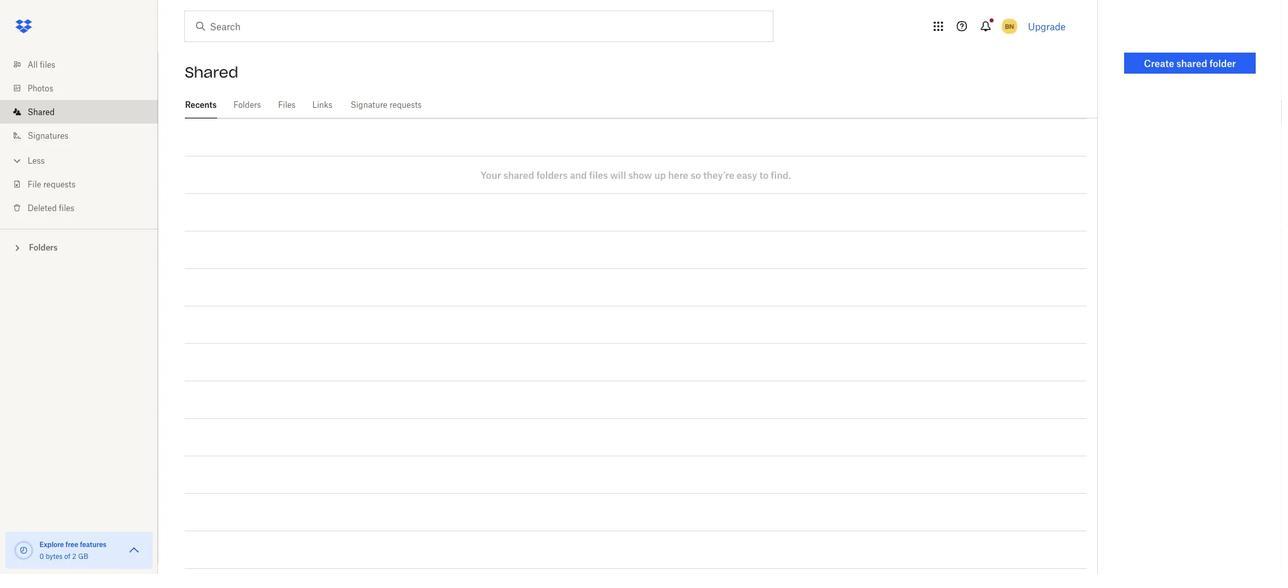 Task type: describe. For each thing, give the bounding box(es) containing it.
folders button
[[0, 238, 158, 257]]

of
[[64, 552, 70, 561]]

signatures
[[28, 131, 68, 140]]

tab list containing recents
[[185, 92, 1098, 118]]

file requests
[[28, 179, 76, 189]]

files link
[[278, 92, 296, 116]]

requests for file requests
[[43, 179, 76, 189]]

recents link
[[185, 92, 217, 116]]

deleted files link
[[11, 196, 158, 220]]

shared for create
[[1177, 58, 1208, 69]]

find.
[[771, 169, 791, 181]]

list containing all files
[[0, 45, 158, 229]]

shared link
[[11, 100, 158, 124]]

folders
[[537, 169, 568, 181]]

folders inside button
[[29, 243, 58, 253]]

features
[[80, 541, 107, 549]]

2 horizontal spatial files
[[589, 169, 608, 181]]

free
[[66, 541, 78, 549]]

create shared folder
[[1144, 58, 1236, 69]]

create
[[1144, 58, 1175, 69]]

less
[[28, 156, 45, 165]]

Search in folder "Dropbox" text field
[[210, 19, 746, 34]]

up
[[655, 169, 666, 181]]

they're
[[704, 169, 735, 181]]

explore free features 0 bytes of 2 gb
[[39, 541, 107, 561]]

links link
[[312, 92, 333, 116]]

all
[[28, 60, 38, 69]]

bn
[[1005, 22, 1014, 30]]

easy
[[737, 169, 757, 181]]

signature requests
[[351, 100, 422, 110]]

less image
[[11, 154, 24, 167]]

file
[[28, 179, 41, 189]]

photos link
[[11, 76, 158, 100]]

upgrade link
[[1028, 21, 1066, 32]]

and
[[570, 169, 587, 181]]

signature
[[351, 100, 388, 110]]

so
[[691, 169, 701, 181]]

shared list item
[[0, 100, 158, 124]]



Task type: vqa. For each thing, say whether or not it's contained in the screenshot.
sent
no



Task type: locate. For each thing, give the bounding box(es) containing it.
files for all files
[[40, 60, 55, 69]]

files
[[40, 60, 55, 69], [589, 169, 608, 181], [59, 203, 74, 213]]

2
[[72, 552, 76, 561]]

0
[[39, 552, 44, 561]]

shared left folder
[[1177, 58, 1208, 69]]

0 horizontal spatial files
[[40, 60, 55, 69]]

1 vertical spatial shared
[[28, 107, 55, 117]]

your
[[481, 169, 501, 181]]

photos
[[28, 83, 53, 93]]

files right deleted at the left top of the page
[[59, 203, 74, 213]]

shared
[[1177, 58, 1208, 69], [504, 169, 534, 181]]

requests right "signature"
[[390, 100, 422, 110]]

0 horizontal spatial folders
[[29, 243, 58, 253]]

deleted
[[28, 203, 57, 213]]

0 vertical spatial files
[[40, 60, 55, 69]]

signature requests link
[[349, 92, 424, 116]]

folders
[[234, 100, 261, 110], [29, 243, 58, 253]]

gb
[[78, 552, 88, 561]]

0 vertical spatial shared
[[1177, 58, 1208, 69]]

requests for signature requests
[[390, 100, 422, 110]]

shared for your
[[504, 169, 534, 181]]

here
[[668, 169, 689, 181]]

shared inside create shared folder 'button'
[[1177, 58, 1208, 69]]

show
[[628, 169, 652, 181]]

folders link
[[233, 92, 262, 116]]

1 horizontal spatial shared
[[1177, 58, 1208, 69]]

folder
[[1210, 58, 1236, 69]]

0 horizontal spatial shared
[[504, 169, 534, 181]]

requests inside tab list
[[390, 100, 422, 110]]

bn button
[[999, 16, 1020, 37]]

shared up recents link
[[185, 63, 238, 82]]

links
[[312, 100, 333, 110]]

dropbox image
[[11, 13, 37, 39]]

file requests link
[[11, 172, 158, 196]]

2 vertical spatial files
[[59, 203, 74, 213]]

will
[[610, 169, 626, 181]]

1 horizontal spatial files
[[59, 203, 74, 213]]

1 horizontal spatial shared
[[185, 63, 238, 82]]

bytes
[[46, 552, 63, 561]]

1 vertical spatial files
[[589, 169, 608, 181]]

folders left files
[[234, 100, 261, 110]]

folders down deleted at the left top of the page
[[29, 243, 58, 253]]

requests
[[390, 100, 422, 110], [43, 179, 76, 189]]

to
[[760, 169, 769, 181]]

create shared folder button
[[1125, 53, 1256, 74]]

recents
[[185, 100, 217, 110]]

shared inside shared link
[[28, 107, 55, 117]]

0 vertical spatial requests
[[390, 100, 422, 110]]

0 vertical spatial shared
[[185, 63, 238, 82]]

upgrade
[[1028, 21, 1066, 32]]

1 vertical spatial shared
[[504, 169, 534, 181]]

1 horizontal spatial folders
[[234, 100, 261, 110]]

1 horizontal spatial requests
[[390, 100, 422, 110]]

files for deleted files
[[59, 203, 74, 213]]

all files
[[28, 60, 55, 69]]

files
[[278, 100, 296, 110]]

all files link
[[11, 53, 158, 76]]

signatures link
[[11, 124, 158, 147]]

list
[[0, 45, 158, 229]]

1 vertical spatial folders
[[29, 243, 58, 253]]

requests inside "list"
[[43, 179, 76, 189]]

quota usage element
[[13, 540, 34, 561]]

your shared folders and files will show up here so they're easy to find.
[[481, 169, 791, 181]]

0 vertical spatial folders
[[234, 100, 261, 110]]

0 horizontal spatial requests
[[43, 179, 76, 189]]

explore
[[39, 541, 64, 549]]

0 horizontal spatial shared
[[28, 107, 55, 117]]

files right the all
[[40, 60, 55, 69]]

tab list
[[185, 92, 1098, 118]]

files left will
[[589, 169, 608, 181]]

shared right your
[[504, 169, 534, 181]]

requests right file
[[43, 179, 76, 189]]

1 vertical spatial requests
[[43, 179, 76, 189]]

shared down photos
[[28, 107, 55, 117]]

shared
[[185, 63, 238, 82], [28, 107, 55, 117]]

deleted files
[[28, 203, 74, 213]]



